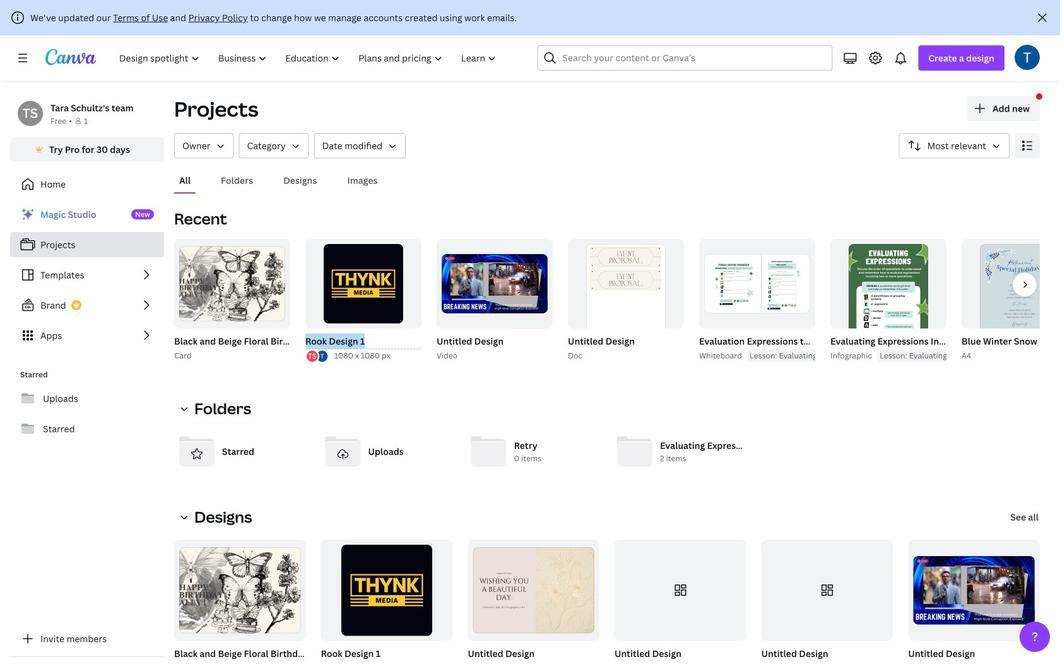 Task type: locate. For each thing, give the bounding box(es) containing it.
1 vertical spatial list
[[305, 350, 329, 363]]

None search field
[[537, 45, 833, 71]]

group
[[172, 239, 333, 362], [174, 239, 290, 329], [303, 239, 422, 363], [434, 239, 553, 362], [437, 239, 553, 329], [565, 239, 684, 362], [568, 239, 684, 357], [697, 239, 933, 362], [699, 239, 815, 329], [828, 239, 1060, 443], [830, 239, 947, 443], [959, 239, 1060, 362], [962, 239, 1060, 357], [172, 540, 333, 663], [174, 540, 306, 641], [318, 540, 453, 663], [321, 540, 453, 641], [465, 540, 599, 663], [468, 540, 599, 641], [612, 540, 746, 663], [615, 540, 746, 641], [759, 540, 893, 663], [761, 540, 893, 641], [906, 540, 1040, 663], [908, 540, 1040, 641]]

top level navigation element
[[111, 45, 507, 71]]

0 horizontal spatial list
[[10, 202, 164, 348]]

tara schultz's team element
[[18, 101, 43, 126]]

tara schultz image
[[1015, 45, 1040, 70]]

list
[[10, 202, 164, 348], [305, 350, 329, 363]]

None field
[[305, 334, 422, 350]]



Task type: vqa. For each thing, say whether or not it's contained in the screenshot.
Greg Robinson ICON at the top of page
no



Task type: describe. For each thing, give the bounding box(es) containing it.
Search search field
[[563, 46, 807, 70]]

Sort by button
[[899, 133, 1010, 158]]

Owner button
[[174, 133, 234, 158]]

1 horizontal spatial list
[[305, 350, 329, 363]]

Category button
[[239, 133, 309, 158]]

0 vertical spatial list
[[10, 202, 164, 348]]

tara schultz's team image
[[18, 101, 43, 126]]

Date modified button
[[314, 133, 406, 158]]



